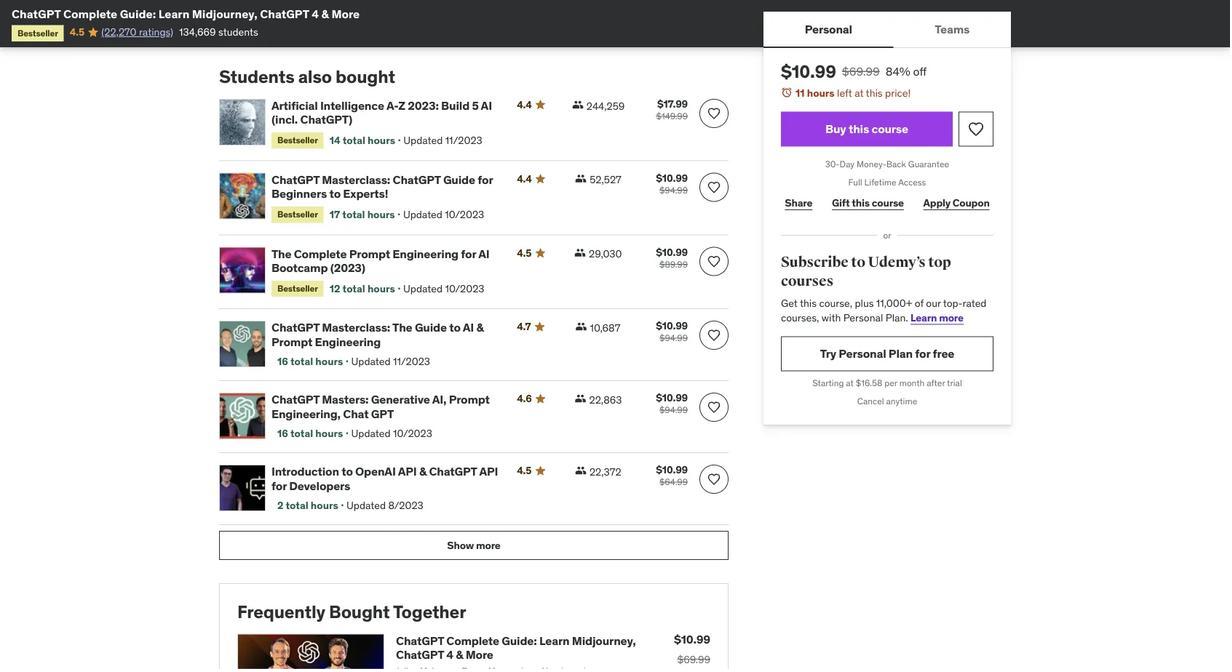 Task type: describe. For each thing, give the bounding box(es) containing it.
12 total hours
[[330, 283, 395, 296]]

134,669 students
[[179, 25, 258, 39]]

apply coupon
[[924, 196, 990, 210]]

xsmall image for the complete prompt engineering for ai bootcamp (2023)
[[575, 247, 586, 259]]

22,372
[[590, 466, 622, 479]]

total right '2'
[[286, 500, 309, 513]]

the inside chatgpt masterclass: the guide to ai & prompt engineering
[[393, 321, 413, 336]]

this for gift
[[852, 196, 870, 210]]

updated 11/2023 for 16 total hours
[[351, 356, 430, 369]]

learn more link
[[911, 311, 964, 324]]

1 vertical spatial midjourney,
[[572, 634, 636, 649]]

10,687
[[590, 322, 621, 335]]

rated
[[963, 297, 987, 310]]

2023:
[[408, 99, 439, 113]]

wishlist image for chatgpt masterclass: chatgpt guide for beginners to experts!
[[707, 181, 722, 195]]

complete for chatgpt complete guide: learn midjourney, chatgpt 4 & more link
[[447, 634, 500, 649]]

$10.99 $94.99 for chatgpt masters: generative ai, prompt engineering, chat gpt
[[656, 392, 688, 417]]

this for get
[[800, 297, 817, 310]]

updated down 2023:
[[404, 134, 443, 148]]

complete for the complete prompt engineering for ai bootcamp (2023) link
[[294, 247, 347, 262]]

hours down the complete prompt engineering for ai bootcamp (2023)
[[368, 283, 395, 296]]

top
[[929, 254, 952, 272]]

1 api from the left
[[398, 465, 417, 480]]

2
[[277, 500, 284, 513]]

$10.99 $69.99 84% off
[[781, 60, 927, 82]]

hours right 11
[[807, 86, 835, 99]]

gift this course link
[[828, 189, 908, 218]]

this for buy
[[849, 122, 870, 137]]

wishlist image for chatgpt masters: generative ai, prompt engineering, chat gpt
[[707, 401, 722, 416]]

at inside starting at $16.58 per month after trial cancel anytime
[[846, 378, 854, 389]]

$94.99 for chatgpt masterclass: chatgpt guide for beginners to experts!
[[660, 185, 688, 196]]

course,
[[820, 297, 853, 310]]

hours up masters:
[[316, 356, 343, 369]]

show more button
[[219, 532, 729, 561]]

engineering,
[[272, 407, 341, 422]]

bought
[[329, 602, 390, 624]]

to inside the introduction to openai api & chatgpt api for developers
[[342, 465, 353, 480]]

back
[[887, 159, 907, 170]]

chatgpt masters: generative ai, prompt engineering, chat gpt link
[[272, 393, 500, 422]]

2 vertical spatial 10/2023
[[393, 428, 433, 441]]

0 vertical spatial 4.5
[[70, 25, 84, 39]]

total up engineering,
[[291, 356, 313, 369]]

xsmall image for chatgpt masters: generative ai, prompt engineering, chat gpt
[[575, 394, 587, 405]]

show more
[[447, 540, 501, 553]]

frequently
[[237, 602, 325, 624]]

$10.99 $89.99
[[656, 246, 688, 270]]

$10.99 for chatgpt masterclass: the guide to ai & prompt engineering
[[656, 320, 688, 333]]

chatgpt)
[[300, 112, 353, 127]]

courses,
[[781, 311, 820, 324]]

chatgpt masters: generative ai, prompt engineering, chat gpt
[[272, 393, 490, 422]]

& down "together"
[[456, 648, 463, 663]]

free
[[933, 347, 955, 361]]

try personal plan for free
[[820, 347, 955, 361]]

show less button
[[219, 14, 281, 43]]

ai for the complete prompt engineering for ai bootcamp (2023)
[[479, 247, 490, 262]]

$149.99
[[657, 111, 688, 122]]

11/2023 for 14 total hours
[[445, 134, 483, 148]]

tab list containing personal
[[764, 12, 1011, 48]]

$10.99 $69.99
[[674, 633, 711, 667]]

updated down the introduction to openai api & chatgpt api for developers
[[347, 500, 386, 513]]

$17.99 $149.99
[[657, 98, 688, 122]]

artificial intelligence a-z 2023: build 5 ai (incl. chatgpt)
[[272, 99, 492, 127]]

2 horizontal spatial learn
[[911, 311, 937, 324]]

get this course, plus 11,000+ of our top-rated courses, with personal plan.
[[781, 297, 987, 324]]

the complete prompt engineering for ai bootcamp (2023) link
[[272, 247, 500, 276]]

left
[[837, 86, 853, 99]]

guarantee
[[909, 159, 950, 170]]

1 vertical spatial 4
[[447, 648, 454, 663]]

17
[[330, 209, 340, 222]]

z
[[399, 99, 406, 113]]

$64.99
[[660, 477, 688, 489]]

plus
[[855, 297, 874, 310]]

share
[[785, 196, 813, 210]]

$17.99
[[658, 98, 688, 111]]

0 vertical spatial more
[[332, 6, 360, 21]]

updated down the gpt
[[351, 428, 391, 441]]

$94.99 for chatgpt masterclass: the guide to ai & prompt engineering
[[660, 333, 688, 345]]

(22,270
[[101, 25, 137, 39]]

per
[[885, 378, 898, 389]]

xsmall image for artificial intelligence a-z 2023: build 5 ai (incl. chatgpt)
[[572, 99, 584, 111]]

updated down chatgpt masterclass: chatgpt guide for beginners to experts! link
[[403, 209, 443, 222]]

the complete prompt engineering for ai bootcamp (2023)
[[272, 247, 490, 276]]

ai inside artificial intelligence a-z 2023: build 5 ai (incl. chatgpt)
[[481, 99, 492, 113]]

bestseller for the
[[277, 283, 318, 295]]

chatgpt complete guide: learn midjourney, chatgpt 4 & more link
[[396, 634, 636, 663]]

5
[[472, 99, 479, 113]]

updated 11/2023 for 14 total hours
[[404, 134, 483, 148]]

with
[[822, 311, 841, 324]]

ai for chatgpt masterclass: the guide to ai & prompt engineering
[[463, 321, 474, 336]]

openai
[[355, 465, 396, 480]]

0 horizontal spatial 4
[[312, 6, 319, 21]]

0 horizontal spatial complete
[[63, 6, 117, 21]]

alarm image
[[781, 87, 793, 98]]

0 vertical spatial wishlist image
[[968, 121, 985, 138]]

buy this course
[[826, 122, 909, 137]]

16 for chatgpt masters: generative ai, prompt engineering, chat gpt
[[277, 428, 288, 441]]

hours down experts!
[[367, 209, 395, 222]]

money-
[[857, 159, 887, 170]]

11 hours left at this price!
[[796, 86, 911, 99]]

artificial
[[272, 99, 318, 113]]

& up the also
[[322, 6, 329, 21]]

month
[[900, 378, 925, 389]]

$69.99 for $10.99 $69.99 84% off
[[842, 64, 880, 79]]

the inside the complete prompt engineering for ai bootcamp (2023)
[[272, 247, 292, 262]]

ai,
[[432, 393, 447, 408]]

4.6
[[517, 393, 532, 406]]

subscribe to udemy's top courses
[[781, 254, 952, 290]]

1 horizontal spatial chatgpt complete guide: learn midjourney, chatgpt 4 & more
[[396, 634, 636, 663]]

hours down engineering,
[[316, 428, 343, 441]]

wishlist image for chatgpt masterclass: the guide to ai & prompt engineering
[[707, 329, 722, 343]]

16 for chatgpt masterclass: the guide to ai & prompt engineering
[[277, 356, 288, 369]]

$10.99 $94.99 for chatgpt masterclass: the guide to ai & prompt engineering
[[656, 320, 688, 345]]

introduction to openai api & chatgpt api for developers
[[272, 465, 498, 494]]

10/2023 for engineering
[[445, 283, 485, 296]]

chatgpt masterclass: the guide to ai & prompt engineering
[[272, 321, 484, 350]]

& inside chatgpt masterclass: the guide to ai & prompt engineering
[[477, 321, 484, 336]]

off
[[914, 64, 927, 79]]

$10.99 $94.99 for chatgpt masterclass: chatgpt guide for beginners to experts!
[[656, 172, 688, 196]]

0 horizontal spatial chatgpt complete guide: learn midjourney, chatgpt 4 & more
[[12, 6, 360, 21]]

$94.99 for chatgpt masters: generative ai, prompt engineering, chat gpt
[[660, 405, 688, 417]]

gpt
[[371, 407, 394, 422]]

total down engineering,
[[291, 428, 313, 441]]

courses
[[781, 272, 834, 290]]

students
[[218, 25, 258, 39]]

30-day money-back guarantee full lifetime access
[[826, 159, 950, 188]]

to inside subscribe to udemy's top courses
[[852, 254, 866, 272]]

11
[[796, 86, 805, 99]]

gift
[[832, 196, 850, 210]]

4.7
[[517, 321, 531, 334]]

more for show more
[[476, 540, 501, 553]]

our
[[927, 297, 941, 310]]

$89.99
[[660, 259, 688, 270]]

2 vertical spatial personal
[[839, 347, 887, 361]]

more for learn more
[[939, 311, 964, 324]]

244,259
[[587, 100, 625, 113]]

developers
[[289, 479, 350, 494]]

to inside chatgpt masterclass: chatgpt guide for beginners to experts!
[[329, 187, 341, 202]]



Task type: vqa. For each thing, say whether or not it's contained in the screenshot.
2nd ANALYSIS from the right
no



Task type: locate. For each thing, give the bounding box(es) containing it.
$10.99 for introduction to openai api & chatgpt api for developers
[[656, 464, 688, 477]]

2 api from the left
[[479, 465, 498, 480]]

1 vertical spatial updated 10/2023
[[403, 283, 485, 296]]

personal up $16.58 at the right of the page
[[839, 347, 887, 361]]

tab list
[[764, 12, 1011, 48]]

1 horizontal spatial $69.99
[[842, 64, 880, 79]]

11/2023
[[445, 134, 483, 148], [393, 356, 430, 369]]

wishlist image
[[968, 121, 985, 138], [707, 255, 722, 269], [707, 329, 722, 343]]

2 vertical spatial prompt
[[449, 393, 490, 408]]

wishlist image for introduction to openai api & chatgpt api for developers
[[707, 473, 722, 488]]

starting at $16.58 per month after trial cancel anytime
[[813, 378, 963, 407]]

1 vertical spatial the
[[393, 321, 413, 336]]

$69.99 inside $10.99 $69.99 84% off
[[842, 64, 880, 79]]

the down 12 total hours
[[393, 321, 413, 336]]

this right gift at the top of the page
[[852, 196, 870, 210]]

2 vertical spatial complete
[[447, 634, 500, 649]]

introduction
[[272, 465, 339, 480]]

1 vertical spatial more
[[476, 540, 501, 553]]

0 vertical spatial learn
[[159, 6, 190, 21]]

8/2023
[[388, 500, 424, 513]]

students
[[219, 66, 295, 88]]

$10.99 $94.99 right 52,527
[[656, 172, 688, 196]]

updated 8/2023
[[347, 500, 424, 513]]

chatgpt inside the introduction to openai api & chatgpt api for developers
[[429, 465, 477, 480]]

2 vertical spatial $94.99
[[660, 405, 688, 417]]

1 vertical spatial guide:
[[502, 634, 537, 649]]

bought
[[336, 66, 395, 88]]

1 vertical spatial course
[[872, 196, 904, 210]]

to left openai
[[342, 465, 353, 480]]

artificial intelligence a-z 2023: build 5 ai (incl. chatgpt) link
[[272, 99, 500, 127]]

(22,270 ratings)
[[101, 25, 173, 39]]

to inside chatgpt masterclass: the guide to ai & prompt engineering
[[449, 321, 461, 336]]

complete up 12
[[294, 247, 347, 262]]

also
[[298, 66, 332, 88]]

16 down engineering,
[[277, 428, 288, 441]]

frequently bought together
[[237, 602, 466, 624]]

xsmall image left 52,527
[[575, 173, 587, 185]]

complete down "together"
[[447, 634, 500, 649]]

access
[[899, 177, 927, 188]]

course down lifetime
[[872, 196, 904, 210]]

xsmall image left 244,259
[[572, 99, 584, 111]]

personal button
[[764, 12, 894, 47]]

3 $10.99 $94.99 from the top
[[656, 392, 688, 417]]

xsmall image left 22,372
[[575, 466, 587, 477]]

0 vertical spatial updated 10/2023
[[403, 209, 484, 222]]

$10.99 for chatgpt masterclass: chatgpt guide for beginners to experts!
[[656, 172, 688, 185]]

masterclass: inside chatgpt masterclass: the guide to ai & prompt engineering
[[322, 321, 390, 336]]

0 vertical spatial ai
[[481, 99, 492, 113]]

16 total hours down engineering,
[[277, 428, 343, 441]]

personal
[[805, 21, 853, 36], [844, 311, 883, 324], [839, 347, 887, 361]]

0 vertical spatial updated 11/2023
[[404, 134, 483, 148]]

show inside 'button'
[[447, 540, 474, 553]]

complete inside chatgpt complete guide: learn midjourney, chatgpt 4 & more
[[447, 634, 500, 649]]

wishlist image for the complete prompt engineering for ai bootcamp (2023)
[[707, 255, 722, 269]]

anytime
[[887, 396, 918, 407]]

1 vertical spatial 4.4
[[517, 173, 532, 186]]

0 vertical spatial midjourney,
[[192, 6, 258, 21]]

complete up (22,270
[[63, 6, 117, 21]]

chatgpt masterclass: chatgpt guide for beginners to experts!
[[272, 173, 493, 202]]

0 horizontal spatial engineering
[[315, 335, 381, 350]]

plan.
[[886, 311, 909, 324]]

1 $94.99 from the top
[[660, 185, 688, 196]]

show less
[[219, 22, 267, 35]]

personal inside button
[[805, 21, 853, 36]]

show for show less
[[219, 22, 246, 35]]

$94.99
[[660, 185, 688, 196], [660, 333, 688, 345], [660, 405, 688, 417]]

2 total hours
[[277, 500, 338, 513]]

hours down artificial intelligence a-z 2023: build 5 ai (incl. chatgpt)
[[368, 134, 395, 148]]

after
[[927, 378, 946, 389]]

3 $94.99 from the top
[[660, 405, 688, 417]]

0 vertical spatial guide:
[[120, 6, 156, 21]]

11/2023 for 16 total hours
[[393, 356, 430, 369]]

more
[[332, 6, 360, 21], [466, 648, 494, 663]]

11/2023 down build
[[445, 134, 483, 148]]

apply coupon button
[[920, 189, 994, 218]]

0 horizontal spatial midjourney,
[[192, 6, 258, 21]]

1 vertical spatial 11/2023
[[393, 356, 430, 369]]

beginners
[[272, 187, 327, 202]]

xsmall image
[[575, 173, 587, 185], [575, 247, 586, 259], [576, 322, 587, 333]]

engineering up 12 total hours
[[393, 247, 459, 262]]

1 wishlist image from the top
[[707, 107, 722, 121]]

16 total hours
[[277, 356, 343, 369], [277, 428, 343, 441]]

$69.99 inside $10.99 $69.99
[[678, 654, 711, 667]]

course
[[872, 122, 909, 137], [872, 196, 904, 210]]

together
[[393, 602, 466, 624]]

0 vertical spatial course
[[872, 122, 909, 137]]

engineering inside the complete prompt engineering for ai bootcamp (2023)
[[393, 247, 459, 262]]

to left udemy's
[[852, 254, 866, 272]]

$10.99 for the complete prompt engineering for ai bootcamp (2023)
[[656, 246, 688, 259]]

for inside the introduction to openai api & chatgpt api for developers
[[272, 479, 287, 494]]

complete inside the complete prompt engineering for ai bootcamp (2023)
[[294, 247, 347, 262]]

2 vertical spatial learn
[[540, 634, 570, 649]]

$94.99 up $10.99 $64.99
[[660, 405, 688, 417]]

2 wishlist image from the top
[[707, 181, 722, 195]]

total right 14 on the left
[[343, 134, 366, 148]]

updated 11/2023 down build
[[404, 134, 483, 148]]

1 horizontal spatial complete
[[294, 247, 347, 262]]

1 vertical spatial complete
[[294, 247, 347, 262]]

0 vertical spatial 4.4
[[517, 99, 532, 112]]

0 vertical spatial 4
[[312, 6, 319, 21]]

$94.99 up $10.99 $89.99
[[660, 185, 688, 196]]

0 vertical spatial xsmall image
[[572, 99, 584, 111]]

1 horizontal spatial at
[[855, 86, 864, 99]]

0 vertical spatial xsmall image
[[575, 173, 587, 185]]

0 vertical spatial more
[[939, 311, 964, 324]]

1 vertical spatial show
[[447, 540, 474, 553]]

midjourney,
[[192, 6, 258, 21], [572, 634, 636, 649]]

total right 12
[[343, 283, 365, 296]]

show inside button
[[219, 22, 246, 35]]

1 horizontal spatial the
[[393, 321, 413, 336]]

engineering
[[393, 247, 459, 262], [315, 335, 381, 350]]

1 vertical spatial masterclass:
[[322, 321, 390, 336]]

2 16 total hours from the top
[[277, 428, 343, 441]]

ai
[[481, 99, 492, 113], [479, 247, 490, 262], [463, 321, 474, 336]]

0 vertical spatial complete
[[63, 6, 117, 21]]

1 horizontal spatial prompt
[[349, 247, 390, 262]]

xsmall image for introduction to openai api & chatgpt api for developers
[[575, 466, 587, 477]]

xsmall image for chatgpt masterclass: the guide to ai & prompt engineering
[[576, 322, 587, 333]]

prompt inside chatgpt masterclass: the guide to ai & prompt engineering
[[272, 335, 313, 350]]

16 up engineering,
[[277, 356, 288, 369]]

2 masterclass: from the top
[[322, 321, 390, 336]]

0 vertical spatial $10.99 $94.99
[[656, 172, 688, 196]]

1 vertical spatial 16
[[277, 428, 288, 441]]

1 vertical spatial engineering
[[315, 335, 381, 350]]

0 vertical spatial 11/2023
[[445, 134, 483, 148]]

cancel
[[858, 396, 885, 407]]

this inside button
[[849, 122, 870, 137]]

$94.99 right 10,687
[[660, 333, 688, 345]]

updated 10/2023 down the gpt
[[351, 428, 433, 441]]

masterclass: for prompt
[[322, 321, 390, 336]]

0 horizontal spatial show
[[219, 22, 246, 35]]

0 horizontal spatial $69.99
[[678, 654, 711, 667]]

1 vertical spatial prompt
[[272, 335, 313, 350]]

course for gift this course
[[872, 196, 904, 210]]

1 horizontal spatial show
[[447, 540, 474, 553]]

0 vertical spatial chatgpt complete guide: learn midjourney, chatgpt 4 & more
[[12, 6, 360, 21]]

4.4 for artificial intelligence a-z 2023: build 5 ai (incl. chatgpt)
[[517, 99, 532, 112]]

this left price!
[[866, 86, 883, 99]]

2 horizontal spatial complete
[[447, 634, 500, 649]]

1 vertical spatial xsmall image
[[575, 394, 587, 405]]

1 masterclass: from the top
[[322, 173, 390, 188]]

updated 11/2023 down chatgpt masterclass: the guide to ai & prompt engineering link
[[351, 356, 430, 369]]

1 16 total hours from the top
[[277, 356, 343, 369]]

4.5 for the complete prompt engineering for ai bootcamp (2023)
[[517, 247, 532, 260]]

chatgpt inside chatgpt masterclass: the guide to ai & prompt engineering
[[272, 321, 320, 336]]

$10.99 $94.99 right 10,687
[[656, 320, 688, 345]]

personal down the plus
[[844, 311, 883, 324]]

prompt inside chatgpt masters: generative ai, prompt engineering, chat gpt
[[449, 393, 490, 408]]

show for show more
[[447, 540, 474, 553]]

this inside get this course, plus 11,000+ of our top-rated courses, with personal plan.
[[800, 297, 817, 310]]

chatgpt masterclass: the guide to ai & prompt engineering link
[[272, 321, 500, 350]]

1 16 from the top
[[277, 356, 288, 369]]

more up bought
[[332, 6, 360, 21]]

0 horizontal spatial prompt
[[272, 335, 313, 350]]

masterclass: inside chatgpt masterclass: chatgpt guide for beginners to experts!
[[322, 173, 390, 188]]

bestseller
[[17, 27, 58, 39], [277, 135, 318, 146], [277, 209, 318, 221], [277, 283, 318, 295]]

this right buy
[[849, 122, 870, 137]]

$16.58
[[856, 378, 883, 389]]

chatgpt masterclass: chatgpt guide for beginners to experts! link
[[272, 173, 500, 202]]

1 vertical spatial updated 11/2023
[[351, 356, 430, 369]]

1 horizontal spatial learn
[[540, 634, 570, 649]]

bestseller for chatgpt
[[277, 209, 318, 221]]

course inside gift this course link
[[872, 196, 904, 210]]

0 vertical spatial prompt
[[349, 247, 390, 262]]

updated down chatgpt masterclass: the guide to ai & prompt engineering
[[351, 356, 391, 369]]

chatgpt
[[12, 6, 61, 21], [260, 6, 309, 21], [272, 173, 320, 188], [393, 173, 441, 188], [272, 321, 320, 336], [272, 393, 320, 408], [429, 465, 477, 480], [396, 634, 444, 649], [396, 648, 444, 663]]

1 vertical spatial 16 total hours
[[277, 428, 343, 441]]

16 total hours up masters:
[[277, 356, 343, 369]]

2 horizontal spatial prompt
[[449, 393, 490, 408]]

course up the back
[[872, 122, 909, 137]]

1 vertical spatial 4.5
[[517, 247, 532, 260]]

chatgpt complete guide: learn midjourney, chatgpt 4 & more
[[12, 6, 360, 21], [396, 634, 636, 663]]

1 vertical spatial ai
[[479, 247, 490, 262]]

at left $16.58 at the right of the page
[[846, 378, 854, 389]]

to
[[329, 187, 341, 202], [852, 254, 866, 272], [449, 321, 461, 336], [342, 465, 353, 480]]

&
[[322, 6, 329, 21], [477, 321, 484, 336], [419, 465, 427, 480], [456, 648, 463, 663]]

4.5
[[70, 25, 84, 39], [517, 247, 532, 260], [517, 465, 532, 478]]

bestseller for artificial
[[277, 135, 318, 146]]

gift this course
[[832, 196, 904, 210]]

wishlist image for artificial intelligence a-z 2023: build 5 ai (incl. chatgpt)
[[707, 107, 722, 121]]

course inside buy this course button
[[872, 122, 909, 137]]

84%
[[886, 64, 911, 79]]

& left 4.7
[[477, 321, 484, 336]]

1 vertical spatial personal
[[844, 311, 883, 324]]

2 $10.99 $94.99 from the top
[[656, 320, 688, 345]]

updated 10/2023 for engineering
[[403, 283, 485, 296]]

(2023)
[[330, 261, 366, 276]]

a-
[[387, 99, 399, 113]]

introduction to openai api & chatgpt api for developers link
[[272, 465, 500, 494]]

4 wishlist image from the top
[[707, 473, 722, 488]]

hours
[[807, 86, 835, 99], [368, 134, 395, 148], [367, 209, 395, 222], [368, 283, 395, 296], [316, 356, 343, 369], [316, 428, 343, 441], [311, 500, 338, 513]]

4.4 for chatgpt masterclass: chatgpt guide for beginners to experts!
[[517, 173, 532, 186]]

for inside chatgpt masterclass: chatgpt guide for beginners to experts!
[[478, 173, 493, 188]]

bootcamp
[[272, 261, 328, 276]]

2 vertical spatial xsmall image
[[575, 466, 587, 477]]

1 horizontal spatial 11/2023
[[445, 134, 483, 148]]

ai inside the complete prompt engineering for ai bootcamp (2023)
[[479, 247, 490, 262]]

2 vertical spatial updated 10/2023
[[351, 428, 433, 441]]

hours down developers
[[311, 500, 338, 513]]

16 total hours for masterclass:
[[277, 356, 343, 369]]

& inside the introduction to openai api & chatgpt api for developers
[[419, 465, 427, 480]]

masterclass: up "17 total hours"
[[322, 173, 390, 188]]

0 vertical spatial personal
[[805, 21, 853, 36]]

apply
[[924, 196, 951, 210]]

guide inside chatgpt masterclass: the guide to ai & prompt engineering
[[415, 321, 447, 336]]

share button
[[781, 189, 817, 218]]

$10.99 $94.99 right 22,863
[[656, 392, 688, 417]]

1 course from the top
[[872, 122, 909, 137]]

2 course from the top
[[872, 196, 904, 210]]

52,527
[[590, 174, 622, 187]]

prompt inside the complete prompt engineering for ai bootcamp (2023)
[[349, 247, 390, 262]]

buy this course button
[[781, 112, 953, 147]]

$10.99 $64.99
[[656, 464, 688, 489]]

1 horizontal spatial midjourney,
[[572, 634, 636, 649]]

$10.99 for chatgpt masters: generative ai, prompt engineering, chat gpt
[[656, 392, 688, 405]]

11/2023 down chatgpt masterclass: the guide to ai & prompt engineering link
[[393, 356, 430, 369]]

prompt
[[349, 247, 390, 262], [272, 335, 313, 350], [449, 393, 490, 408]]

0 vertical spatial guide
[[443, 173, 475, 188]]

learn
[[159, 6, 190, 21], [911, 311, 937, 324], [540, 634, 570, 649]]

30-
[[826, 159, 840, 170]]

16 total hours for masters:
[[277, 428, 343, 441]]

guide
[[443, 173, 475, 188], [415, 321, 447, 336]]

134,669
[[179, 25, 216, 39]]

1 vertical spatial 10/2023
[[445, 283, 485, 296]]

0 horizontal spatial 11/2023
[[393, 356, 430, 369]]

updated down the complete prompt engineering for ai bootcamp (2023) link
[[403, 283, 443, 296]]

wishlist image
[[707, 107, 722, 121], [707, 181, 722, 195], [707, 401, 722, 416], [707, 473, 722, 488]]

1 horizontal spatial more
[[466, 648, 494, 663]]

0 horizontal spatial the
[[272, 247, 292, 262]]

this up courses,
[[800, 297, 817, 310]]

0 horizontal spatial learn
[[159, 6, 190, 21]]

personal up $10.99 $69.99 84% off
[[805, 21, 853, 36]]

0 vertical spatial 10/2023
[[445, 209, 484, 222]]

1 horizontal spatial guide:
[[502, 634, 537, 649]]

at right left
[[855, 86, 864, 99]]

xsmall image
[[572, 99, 584, 111], [575, 394, 587, 405], [575, 466, 587, 477]]

full
[[849, 177, 863, 188]]

17 total hours
[[330, 209, 395, 222]]

4 up the also
[[312, 6, 319, 21]]

1 horizontal spatial engineering
[[393, 247, 459, 262]]

$10.99 $94.99
[[656, 172, 688, 196], [656, 320, 688, 345], [656, 392, 688, 417]]

$69.99 for $10.99 $69.99
[[678, 654, 711, 667]]

less
[[248, 22, 267, 35]]

guide for to
[[415, 321, 447, 336]]

total right '17'
[[343, 209, 365, 222]]

0 vertical spatial show
[[219, 22, 246, 35]]

(incl.
[[272, 112, 298, 127]]

price!
[[886, 86, 911, 99]]

4.5 for introduction to openai api & chatgpt api for developers
[[517, 465, 532, 478]]

chatgpt inside chatgpt masters: generative ai, prompt engineering, chat gpt
[[272, 393, 320, 408]]

1 vertical spatial $94.99
[[660, 333, 688, 345]]

updated 10/2023 down the complete prompt engineering for ai bootcamp (2023) link
[[403, 283, 485, 296]]

10/2023 for guide
[[445, 209, 484, 222]]

2 vertical spatial ai
[[463, 321, 474, 336]]

more inside 'button'
[[476, 540, 501, 553]]

& up 8/2023 at the left
[[419, 465, 427, 480]]

2 4.4 from the top
[[517, 173, 532, 186]]

14 total hours
[[330, 134, 395, 148]]

more
[[939, 311, 964, 324], [476, 540, 501, 553]]

top-
[[944, 297, 963, 310]]

0 horizontal spatial more
[[332, 6, 360, 21]]

to left 4.7
[[449, 321, 461, 336]]

1 vertical spatial more
[[466, 648, 494, 663]]

0 vertical spatial $69.99
[[842, 64, 880, 79]]

trial
[[947, 378, 963, 389]]

14
[[330, 134, 341, 148]]

guide for for
[[443, 173, 475, 188]]

0 vertical spatial 16
[[277, 356, 288, 369]]

xsmall image left 22,863
[[575, 394, 587, 405]]

1 vertical spatial learn
[[911, 311, 937, 324]]

of
[[915, 297, 924, 310]]

2 $94.99 from the top
[[660, 333, 688, 345]]

0 horizontal spatial guide:
[[120, 6, 156, 21]]

at
[[855, 86, 864, 99], [846, 378, 854, 389]]

0 vertical spatial masterclass:
[[322, 173, 390, 188]]

4.4
[[517, 99, 532, 112], [517, 173, 532, 186]]

2 vertical spatial xsmall image
[[576, 322, 587, 333]]

updated 10/2023 down chatgpt masterclass: chatgpt guide for beginners to experts! link
[[403, 209, 484, 222]]

masterclass: down 12 total hours
[[322, 321, 390, 336]]

1 4.4 from the top
[[517, 99, 532, 112]]

2 vertical spatial 4.5
[[517, 465, 532, 478]]

starting
[[813, 378, 844, 389]]

guide inside chatgpt masterclass: chatgpt guide for beginners to experts!
[[443, 173, 475, 188]]

updated 10/2023 for guide
[[403, 209, 484, 222]]

xsmall image left 10,687
[[576, 322, 587, 333]]

xsmall image for chatgpt masterclass: chatgpt guide for beginners to experts!
[[575, 173, 587, 185]]

updated 10/2023
[[403, 209, 484, 222], [403, 283, 485, 296], [351, 428, 433, 441]]

total
[[343, 134, 366, 148], [343, 209, 365, 222], [343, 283, 365, 296], [291, 356, 313, 369], [291, 428, 313, 441], [286, 500, 309, 513]]

2 16 from the top
[[277, 428, 288, 441]]

engineering inside chatgpt masterclass: the guide to ai & prompt engineering
[[315, 335, 381, 350]]

ai inside chatgpt masterclass: the guide to ai & prompt engineering
[[463, 321, 474, 336]]

engineering down 12
[[315, 335, 381, 350]]

$69.99
[[842, 64, 880, 79], [678, 654, 711, 667]]

1 horizontal spatial more
[[939, 311, 964, 324]]

more down "together"
[[466, 648, 494, 663]]

1 vertical spatial wishlist image
[[707, 255, 722, 269]]

4
[[312, 6, 319, 21], [447, 648, 454, 663]]

2 vertical spatial wishlist image
[[707, 329, 722, 343]]

1 $10.99 $94.99 from the top
[[656, 172, 688, 196]]

2 vertical spatial $10.99 $94.99
[[656, 392, 688, 417]]

course for buy this course
[[872, 122, 909, 137]]

xsmall image left '29,030' on the top
[[575, 247, 586, 259]]

3 wishlist image from the top
[[707, 401, 722, 416]]

for inside the complete prompt engineering for ai bootcamp (2023)
[[461, 247, 476, 262]]

1 horizontal spatial 4
[[447, 648, 454, 663]]

learn more
[[911, 311, 964, 324]]

personal inside get this course, plus 11,000+ of our top-rated courses, with personal plan.
[[844, 311, 883, 324]]

1 vertical spatial $10.99 $94.99
[[656, 320, 688, 345]]

masterclass: for experts!
[[322, 173, 390, 188]]

4 down "together"
[[447, 648, 454, 663]]

plan
[[889, 347, 913, 361]]

intelligence
[[320, 99, 384, 113]]

to up '17'
[[329, 187, 341, 202]]

the down beginners
[[272, 247, 292, 262]]

build
[[441, 99, 470, 113]]

0 vertical spatial $94.99
[[660, 185, 688, 196]]

1 vertical spatial chatgpt complete guide: learn midjourney, chatgpt 4 & more
[[396, 634, 636, 663]]

0 vertical spatial engineering
[[393, 247, 459, 262]]



